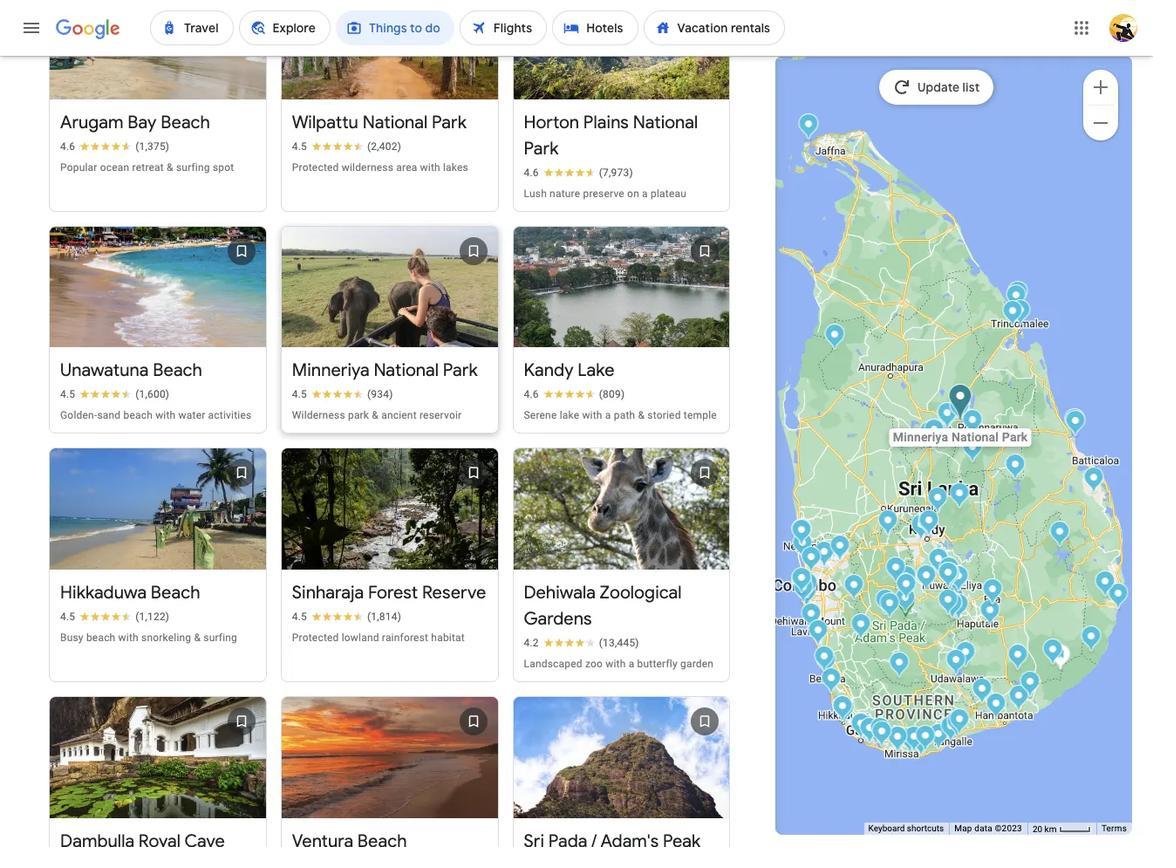 Task type: describe. For each thing, give the bounding box(es) containing it.
dehiwala zoological gardens
[[524, 582, 682, 630]]

minneriya
[[292, 360, 370, 382]]

a for lake
[[605, 410, 611, 422]]

save kandy lake to collection image
[[684, 230, 726, 272]]

20 km button
[[1028, 823, 1097, 835]]

path
[[614, 410, 635, 422]]

4.5 for unawatuna beach
[[60, 389, 75, 401]]

hiriketiya beach image
[[928, 723, 949, 752]]

national for wilpattu national park
[[363, 111, 428, 133]]

shortcuts
[[907, 824, 944, 833]]

water
[[178, 410, 205, 422]]

& right retreat
[[167, 161, 173, 173]]

(1,600)
[[135, 389, 169, 401]]

golden-
[[60, 410, 97, 422]]

national for minneriya national park
[[374, 360, 439, 382]]

golden-sand beach with water activities
[[60, 410, 252, 422]]

4.6 out of 5 stars from 809 reviews image
[[524, 388, 625, 402]]

temple
[[684, 410, 717, 422]]

4.5 out of 5 stars from 1,600 reviews image
[[60, 388, 169, 402]]

map data ©2023
[[955, 824, 1022, 833]]

queen victoria park image
[[938, 561, 958, 590]]

sri dalada maligawa image
[[918, 510, 938, 539]]

protected wilderness area with lakes
[[292, 161, 468, 173]]

rainforest
[[382, 632, 429, 644]]

arugam bay beach image
[[1108, 582, 1128, 611]]

bay
[[128, 111, 157, 133]]

baker's falls image
[[942, 590, 962, 619]]

royal colombo golf club image
[[798, 572, 818, 601]]

4.6 for arugam bay beach
[[60, 140, 75, 152]]

on
[[627, 187, 639, 199]]

dambulla royal cave temple and golden temple image
[[920, 420, 940, 449]]

viharamahadevi park image
[[794, 570, 814, 599]]

mihiripenna beach image
[[860, 717, 880, 746]]

national inside horton plains national park
[[633, 111, 698, 133]]

aberdeen waterfall image
[[896, 565, 916, 594]]

4.6 out of 5 stars from 1,375 reviews image
[[60, 139, 169, 153]]

gal oya valley national park image
[[1050, 520, 1070, 549]]

spot
[[213, 161, 234, 173]]

batticaloa lagoon image
[[1084, 466, 1104, 495]]

ridiyagama safari park image
[[972, 677, 992, 706]]

wasgamuwa national park image
[[962, 436, 983, 465]]

4.5 out of 5 stars from 2,402 reviews image
[[292, 139, 401, 153]]

pasikuda beach image
[[1065, 408, 1085, 437]]

forest
[[368, 582, 418, 604]]

casuarina beach image
[[798, 113, 819, 142]]

4.5 for wilpattu national park
[[292, 140, 307, 152]]

protected for wilpattu national park
[[292, 161, 339, 173]]

wilpattu national park image
[[825, 323, 845, 352]]

lakegala image
[[949, 482, 969, 511]]

terms
[[1102, 824, 1127, 833]]

zoological
[[600, 582, 682, 604]]

koggala beach image
[[866, 718, 886, 746]]

sinharaja forest reserve image
[[889, 651, 909, 680]]

sand
[[97, 410, 121, 422]]

sinharaja forest reserve
[[292, 582, 486, 604]]

diyaluma falls image
[[980, 599, 1000, 628]]

maduru oya national park image
[[1005, 453, 1025, 482]]

& right snorkeling
[[194, 632, 201, 644]]

hakgala botanical garden image
[[947, 568, 967, 597]]

0 horizontal spatial beach
[[86, 632, 116, 644]]

beach for hikkaduwa beach
[[151, 582, 200, 604]]

park for minneriya national park
[[443, 360, 478, 382]]

1 vertical spatial surfing
[[203, 632, 237, 644]]

bambarakanda falls image
[[949, 593, 969, 622]]

mayan water park image
[[801, 546, 821, 575]]

4.5 out of 5 stars from 1,122 reviews image
[[60, 610, 169, 624]]

dehiwala zoological gardens image
[[797, 580, 817, 609]]

wilderness park & ancient reservoir
[[292, 410, 462, 422]]

devon falls image
[[916, 564, 936, 593]]

save sinharaja forest reserve to collection image
[[452, 452, 494, 494]]

save hikkaduwa beach to collection image
[[221, 452, 262, 494]]

udawalawe national park image
[[955, 641, 976, 670]]

update
[[918, 79, 960, 95]]

wilderness
[[292, 410, 345, 422]]

(13,445)
[[599, 637, 639, 649]]

arugam bay beach
[[60, 111, 210, 133]]

nuwara eliya golf club image
[[938, 561, 958, 590]]

(934)
[[367, 389, 393, 401]]

popular ocean retreat & surfing spot
[[60, 161, 234, 173]]

kirigalpotha image
[[938, 588, 958, 617]]

& right park
[[372, 410, 379, 422]]

ocean
[[100, 161, 129, 173]]

lowland
[[342, 632, 379, 644]]

seethawaka wet zone botanic gardens image
[[844, 574, 864, 602]]

galle dutch fort image
[[851, 711, 871, 740]]

yala national park sri lanka image
[[1043, 638, 1063, 667]]

(1,375)
[[135, 140, 169, 152]]

habitat
[[431, 632, 465, 644]]

minneriya national park
[[292, 360, 478, 382]]

uppuveli beach image
[[1010, 299, 1031, 328]]

0 vertical spatial surfing
[[176, 161, 210, 173]]

galle face beach image
[[791, 568, 812, 597]]

horton plains national park
[[524, 111, 698, 159]]

belilena cave image
[[886, 556, 906, 585]]

great world's end drop image
[[942, 592, 962, 621]]

rekawa lagoon image
[[949, 708, 969, 737]]

kandy lake image
[[918, 510, 938, 539]]

zoom in map image
[[1091, 76, 1112, 97]]

20
[[1033, 824, 1043, 834]]

sembuwatta lake image
[[928, 486, 948, 515]]

park
[[348, 410, 369, 422]]

lighthouse - galle image
[[851, 712, 871, 741]]

0 vertical spatial beach
[[161, 111, 210, 133]]

polhena beach image
[[900, 726, 920, 755]]

area
[[396, 161, 417, 173]]

(7,973)
[[599, 166, 633, 179]]

hikkaduwa beach image
[[832, 695, 853, 724]]

mirissa beach image
[[889, 725, 909, 754]]

ramboda falls image
[[928, 547, 949, 576]]

dalawella beach image
[[859, 717, 879, 746]]

hikkaduwa coral reef image
[[832, 695, 853, 724]]

dondra head image
[[911, 729, 931, 758]]

sri pada / adam's peak image
[[895, 587, 915, 616]]

sinharaja
[[292, 582, 364, 604]]

pinnawala zoo image
[[878, 509, 898, 538]]

save unawatuna beach to collection image
[[221, 230, 262, 272]]

map
[[955, 824, 972, 833]]

royal botanic gardens, peradeniya image
[[911, 513, 931, 542]]

20 km
[[1033, 824, 1059, 834]]

ahungalla beach image
[[821, 667, 841, 696]]

narigama beach image
[[834, 697, 854, 725]]

with down (1,600)
[[155, 410, 176, 422]]

beach for unawatuna beach
[[153, 360, 202, 382]]

lunugamvehera national park image
[[1008, 643, 1028, 672]]

storied
[[648, 410, 681, 422]]

lush nature preserve on a plateau
[[524, 187, 687, 199]]

kandy lake
[[524, 360, 615, 382]]

& right path
[[638, 410, 645, 422]]

keyboard
[[869, 824, 905, 833]]

jungle beach image
[[854, 713, 874, 742]]

save ventura beach to collection image
[[452, 701, 494, 743]]

©2023
[[995, 824, 1022, 833]]

with for kandy
[[582, 410, 603, 422]]



Task type: locate. For each thing, give the bounding box(es) containing it.
butterfly
[[637, 658, 678, 670]]

with down (13,445)
[[606, 658, 626, 670]]

4.5 for sinharaja forest reserve
[[292, 611, 307, 623]]

kalkudah beach image
[[1065, 410, 1085, 438]]

4.6 for kandy lake
[[524, 389, 539, 401]]

ancient
[[381, 410, 417, 422]]

1 horizontal spatial beach
[[123, 410, 153, 422]]

angammedilla national park image
[[962, 409, 983, 438]]

arugam
[[60, 111, 124, 133]]

plains
[[584, 111, 629, 133]]

4.5 down wilpattu on the left top
[[292, 140, 307, 152]]

protected down 4.5 out of 5 stars from 1,814 reviews image
[[292, 632, 339, 644]]

wilpattu national park
[[292, 111, 467, 133]]

(1,814)
[[367, 611, 401, 623]]

sigiriya image
[[937, 404, 957, 432]]

bopath falls image
[[875, 588, 895, 617]]

pidurutalagala image
[[939, 556, 959, 585]]

0 horizontal spatial a
[[605, 410, 611, 422]]

snorkeling
[[141, 632, 191, 644]]

4.5 up golden-
[[60, 389, 75, 401]]

2 horizontal spatial a
[[642, 187, 648, 199]]

matara beach image
[[904, 725, 924, 754]]

a
[[642, 187, 648, 199], [605, 410, 611, 422], [629, 658, 635, 670]]

&
[[167, 161, 173, 173], [372, 410, 379, 422], [638, 410, 645, 422], [194, 632, 201, 644]]

kanniya hot water springs image
[[1003, 300, 1023, 328]]

with for dehiwala
[[606, 658, 626, 670]]

horagolla national park image
[[830, 534, 850, 563]]

park up the lakes
[[432, 111, 467, 133]]

4.2 out of 5 stars from 13,445 reviews image
[[524, 636, 639, 650]]

bundala national park image
[[1009, 684, 1029, 713]]

moragalla beach image
[[814, 645, 834, 674]]

terms link
[[1102, 824, 1127, 833]]

4.6 out of 5 stars from 7,973 reviews image
[[524, 165, 633, 179]]

popham's arboretum image
[[924, 418, 944, 447]]

1 protected from the top
[[292, 161, 339, 173]]

tissa lake image
[[1020, 670, 1040, 699]]

protected down 4.5 out of 5 stars from 2,402 reviews image
[[292, 161, 339, 173]]

2 protected from the top
[[292, 632, 339, 644]]

4.5 out of 5 stars from 934 reviews image
[[292, 388, 393, 402]]

activities
[[208, 410, 252, 422]]

1 vertical spatial protected
[[292, 632, 339, 644]]

gardens
[[524, 608, 592, 630]]

(1,122)
[[135, 611, 169, 623]]

negombo lagoon image
[[792, 532, 812, 561]]

keyboard shortcuts button
[[869, 823, 944, 835]]

galway's land national park image
[[940, 562, 960, 591]]

national
[[363, 111, 428, 133], [633, 111, 698, 133], [374, 360, 439, 382]]

4.6 up popular
[[60, 140, 75, 152]]

colombo port old lighthouse image
[[791, 567, 812, 595]]

serene
[[524, 410, 557, 422]]

tangalle beach image
[[947, 710, 967, 739], [943, 713, 963, 742]]

4.6 inside image
[[60, 140, 75, 152]]

4.5
[[292, 140, 307, 152], [60, 389, 75, 401], [292, 389, 307, 401], [60, 611, 75, 623], [292, 611, 307, 623]]

zoo
[[585, 658, 603, 670]]

park down horton on the top of page
[[524, 138, 559, 159]]

map region
[[628, 0, 1153, 847]]

0 vertical spatial 4.6
[[60, 140, 75, 152]]

2 vertical spatial beach
[[151, 582, 200, 604]]

1 vertical spatial a
[[605, 410, 611, 422]]

serene lake with a path & storied temple
[[524, 410, 717, 422]]

lakes
[[443, 161, 468, 173]]

4.6 up serene
[[524, 389, 539, 401]]

unawatuna beach image
[[856, 715, 876, 744]]

lake
[[578, 360, 615, 382]]

4.2
[[524, 637, 539, 649]]

surfing left spot
[[176, 161, 210, 173]]

secret beach mirissa image
[[887, 725, 908, 754]]

keyboard shortcuts
[[869, 824, 944, 833]]

with
[[420, 161, 440, 173], [155, 410, 176, 422], [582, 410, 603, 422], [118, 632, 139, 644], [606, 658, 626, 670]]

busy beach with snorkeling & surfing
[[60, 632, 237, 644]]

galle face green image
[[791, 568, 812, 597]]

preserve
[[583, 187, 625, 199]]

garden
[[681, 658, 714, 670]]

retreat
[[132, 161, 164, 173]]

koggala lake image
[[870, 717, 890, 746]]

with right lake
[[582, 410, 603, 422]]

4.5 for minneriya national park
[[292, 389, 307, 401]]

(809)
[[599, 389, 625, 401]]

beach down (1,600)
[[123, 410, 153, 422]]

minneriya image
[[949, 395, 969, 424]]

main menu image
[[21, 17, 42, 38]]

popular
[[60, 161, 97, 173]]

elephant transit home image
[[946, 649, 966, 677]]

4.6 up "lush"
[[524, 166, 539, 179]]

save dehiwala zoological gardens to collection image
[[684, 452, 726, 494]]

minneriya national park image
[[949, 383, 972, 423]]

with down 4.5 out of 5 stars from 1,122 reviews image
[[118, 632, 139, 644]]

wellawatte beach image
[[793, 576, 813, 605]]

beach
[[123, 410, 153, 422], [86, 632, 116, 644]]

laxapana falls image
[[896, 573, 916, 602]]

save minneriya national park to collection image
[[452, 230, 494, 272]]

unawatuna beach
[[60, 360, 202, 382]]

4.5 down sinharaja
[[292, 611, 307, 623]]

reserve
[[422, 582, 486, 604]]

landscaped zoo with a butterfly garden
[[524, 658, 714, 670]]

4.5 inside 4.5 out of 5 stars from 2,402 reviews image
[[292, 140, 307, 152]]

with right area
[[420, 161, 440, 173]]

save dambulla royal cave temple and golden temple to collection image
[[221, 701, 262, 743]]

park inside horton plains national park
[[524, 138, 559, 159]]

hikkaduwa
[[60, 582, 147, 604]]

2 vertical spatial 4.6
[[524, 389, 539, 401]]

beira lake image
[[793, 568, 813, 596]]

talalla beach image
[[915, 725, 935, 753]]

horton plains national park image
[[944, 587, 964, 616]]

1 horizontal spatial a
[[629, 658, 635, 670]]

a for zoological
[[629, 658, 635, 670]]

lake
[[560, 410, 580, 422]]

dehiwala
[[524, 582, 596, 604]]

lahugala kitulana national park image
[[1095, 570, 1115, 599]]

national right plains at the right of page
[[633, 111, 698, 133]]

udawatta kele sanctuary image
[[919, 509, 939, 538]]

1 vertical spatial beach
[[153, 360, 202, 382]]

park up reservoir
[[443, 360, 478, 382]]

4.5 inside 4.5 out of 5 stars from 1,600 reviews image
[[60, 389, 75, 401]]

1 vertical spatial beach
[[86, 632, 116, 644]]

4.5 inside 4.5 out of 5 stars from 1,122 reviews image
[[60, 611, 75, 623]]

4.6 for horton plains national park
[[524, 166, 539, 179]]

with for hikkaduwa
[[118, 632, 139, 644]]

4.5 inside 4.5 out of 5 stars from 934 reviews image
[[292, 389, 307, 401]]

1 vertical spatial 4.6
[[524, 166, 539, 179]]

0 vertical spatial beach
[[123, 410, 153, 422]]

national up (2,402)
[[363, 111, 428, 133]]

kandy
[[524, 360, 574, 382]]

4.5 up wilderness
[[292, 389, 307, 401]]

landscaped
[[524, 658, 583, 670]]

lush
[[524, 187, 547, 199]]

goyambokka beach image
[[941, 715, 961, 744]]

surfing right snorkeling
[[203, 632, 237, 644]]

බටදොඹලෙන image
[[880, 592, 900, 621]]

2 vertical spatial park
[[443, 360, 478, 382]]

protected lowland rainforest habitat
[[292, 632, 465, 644]]

wilderness
[[342, 161, 394, 173]]

0 vertical spatial park
[[432, 111, 467, 133]]

beach up (1,375)
[[161, 111, 210, 133]]

km
[[1045, 824, 1057, 834]]

nilaveli beach image
[[1006, 284, 1026, 313]]

update list button
[[879, 70, 994, 105]]

park
[[432, 111, 467, 133], [524, 138, 559, 159], [443, 360, 478, 382]]

0 vertical spatial a
[[642, 187, 648, 199]]

wilpattu
[[292, 111, 359, 133]]

a right the on
[[642, 187, 648, 199]]

4.5 out of 5 stars from 1,814 reviews image
[[292, 610, 401, 624]]

pidurangala royal cave temple image
[[937, 402, 957, 431]]

hikkaduwa beach
[[60, 582, 200, 604]]

yala national park image
[[1051, 643, 1071, 671]]

reservoir
[[420, 410, 462, 422]]

(2,402)
[[367, 140, 401, 152]]

browns beach image
[[791, 519, 812, 547]]

surfing
[[176, 161, 210, 173], [203, 632, 237, 644]]

dry zone botanic gardens, hambantota image
[[986, 692, 1006, 721]]

1 vertical spatial park
[[524, 138, 559, 159]]

4.6 inside image
[[524, 389, 539, 401]]

plateau
[[651, 187, 687, 199]]

4.6 inside image
[[524, 166, 539, 179]]

protected for sinharaja forest reserve
[[292, 632, 339, 644]]

4.5 inside 4.5 out of 5 stars from 1,814 reviews image
[[292, 611, 307, 623]]

beach up (1,122)
[[151, 582, 200, 604]]

4.5 for hikkaduwa beach
[[60, 611, 75, 623]]

list
[[963, 79, 980, 95]]

pigeon island marine national park image
[[1008, 280, 1028, 309]]

nature
[[550, 187, 580, 199]]

horton
[[524, 111, 579, 133]]

kalutara beach image
[[808, 619, 828, 648]]

gampaha botanical garden image
[[814, 540, 834, 569]]

unawatuna
[[60, 360, 149, 382]]

panadura beach image
[[801, 602, 821, 631]]

protected
[[292, 161, 339, 173], [292, 632, 339, 644]]

negombo beach image
[[791, 518, 812, 547]]

bomburu ella waterfall image
[[949, 565, 969, 594]]

lapoint surf camp image
[[872, 720, 892, 749]]

update list
[[918, 79, 980, 95]]

kumana national park image
[[1081, 625, 1101, 654]]

save sri pada / adam's peak to collection image
[[684, 701, 726, 743]]

kuda ravana ella (water fall) image
[[983, 578, 1003, 607]]

2 vertical spatial a
[[629, 658, 635, 670]]

beach up (1,600)
[[153, 360, 202, 382]]

lake gregory image
[[940, 563, 960, 592]]

beach down 4.5 out of 5 stars from 1,122 reviews image
[[86, 632, 116, 644]]

zoom out map image
[[1091, 112, 1112, 133]]

national up (934)
[[374, 360, 439, 382]]

data
[[975, 824, 993, 833]]

busy
[[60, 632, 84, 644]]

a left path
[[605, 410, 611, 422]]

4.5 up busy
[[60, 611, 75, 623]]

a down (13,445)
[[629, 658, 635, 670]]

0 vertical spatial protected
[[292, 161, 339, 173]]

park for wilpattu national park
[[432, 111, 467, 133]]



Task type: vqa. For each thing, say whether or not it's contained in the screenshot.
bottom to
no



